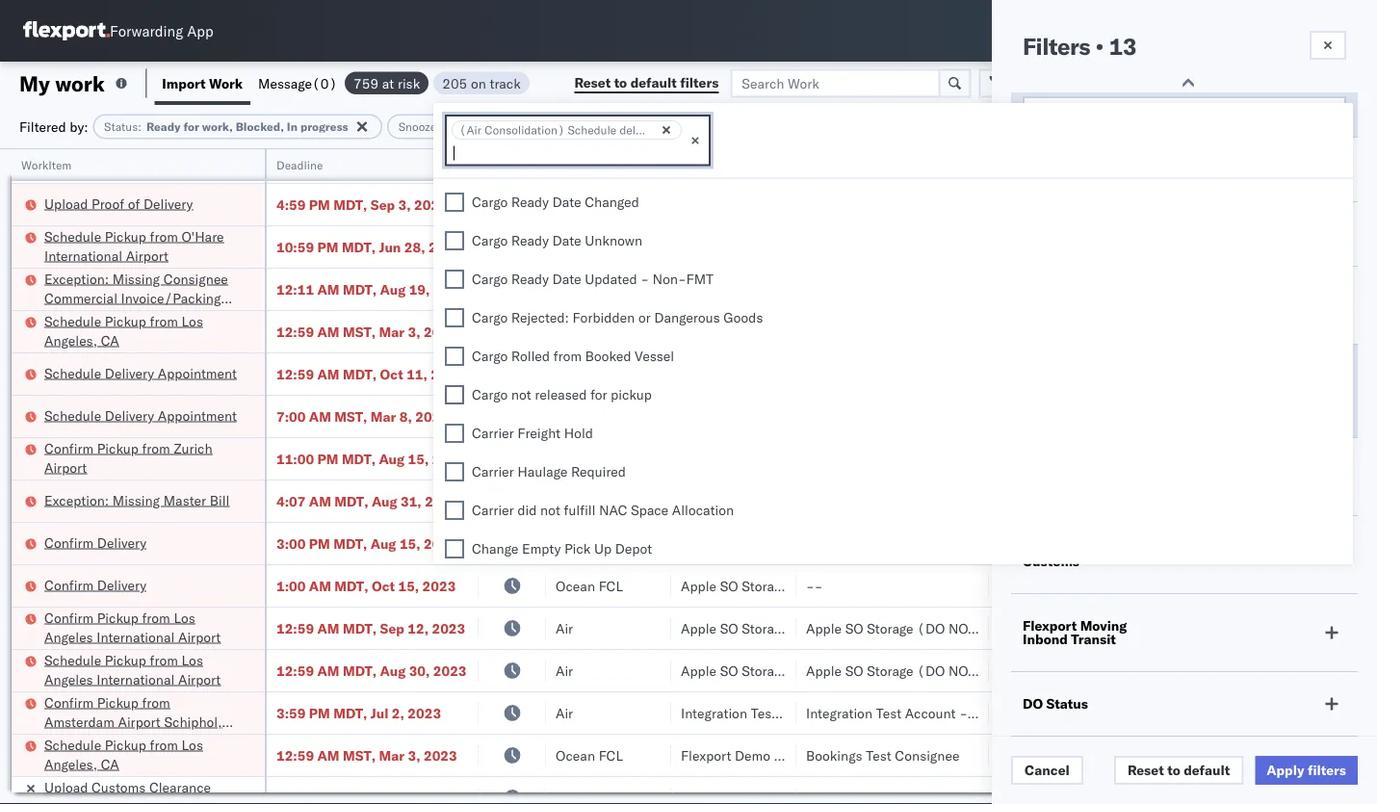 Task type: locate. For each thing, give the bounding box(es) containing it.
0 horizontal spatial status
[[104, 119, 138, 134]]

cascade down the client name
[[681, 196, 734, 213]]

1 vertical spatial clearance
[[149, 779, 211, 796]]

booked
[[585, 348, 631, 365]]

5 12:59 from the top
[[276, 747, 314, 764]]

air for 7:00 am mst, mar 8, 2023
[[556, 408, 573, 425]]

2 schedule delivery appointment link from the top
[[44, 406, 237, 425]]

2 clearance from the top
[[149, 779, 211, 796]]

track
[[490, 75, 521, 91]]

consignee inside the exception: missing consignee commercial invoice/packing list
[[163, 270, 228, 287]]

lagerfeld
[[999, 705, 1057, 721]]

1 vertical spatial schedule pickup from los angeles, ca button
[[44, 735, 240, 776]]

documents down haarlemmermeer,
[[44, 798, 114, 804]]

2 bicu from the top
[[1345, 323, 1377, 340]]

1 cargo from the top
[[472, 194, 508, 211]]

0 horizontal spatial cascade
[[681, 196, 734, 213]]

: up workitem button
[[138, 119, 142, 134]]

confirm inside confirm pickup from zurich airport
[[44, 440, 94, 457]]

los down confirm pickup from los angeles international airport 'button'
[[182, 652, 203, 668]]

next month button
[[1023, 96, 1346, 125]]

flexport demo consignee
[[681, 281, 839, 298], [681, 323, 839, 340], [681, 493, 839, 509], [681, 747, 839, 764]]

confirm inside confirm pickup from los angeles international airport
[[44, 609, 94, 626]]

customs down flex-2377570
[[1023, 553, 1080, 570]]

0 vertical spatial exception:
[[44, 270, 109, 287]]

snooze
[[488, 157, 526, 172]]

pickup for schedule pickup from o'hare international airport "link"
[[105, 228, 146, 245]]

2 7:00 from the top
[[276, 408, 306, 425]]

pickup down upload proof of delivery button
[[105, 228, 146, 245]]

next month
[[1044, 102, 1119, 119]]

test left "account"
[[876, 705, 902, 721]]

0 vertical spatial risk
[[398, 75, 420, 91]]

1 : from the left
[[138, 119, 142, 134]]

2 ca from the top
[[101, 756, 119, 772]]

cascade for cascade trading ltd.
[[806, 196, 859, 213]]

ca
[[101, 332, 119, 349], [101, 756, 119, 772]]

12:59 for flex-2342347
[[276, 620, 314, 637]]

0 vertical spatial angeles,
[[44, 332, 97, 349]]

1 vertical spatial 11,
[[407, 366, 427, 382]]

0 vertical spatial reset
[[574, 74, 611, 91]]

ocean for exception: missing consignee commercial invoice/packing list link on the top
[[556, 281, 595, 298]]

1 pudong from the top
[[1214, 154, 1260, 170]]

trading
[[737, 196, 783, 213], [863, 196, 908, 213]]

4 12:59 from the top
[[276, 662, 314, 679]]

1 horizontal spatial cascade
[[806, 196, 859, 213]]

0 vertical spatial 15,
[[408, 450, 429, 467]]

1 vertical spatial schedule pickup from los angeles, ca link
[[44, 735, 240, 774]]

5 resize handle column header from the left
[[773, 149, 797, 804]]

5 confirm from the top
[[44, 694, 94, 711]]

ocean for first schedule pickup from los angeles, ca link from the top of the page
[[556, 323, 595, 340]]

0 vertical spatial status
[[104, 119, 138, 134]]

carrier for carrier freight hold
[[472, 425, 514, 442]]

delivery for 1:00
[[97, 576, 146, 593]]

pickup for 1st schedule pickup from los angeles, ca link from the bottom
[[105, 736, 146, 753]]

airport up haarlemmermeer,
[[118, 713, 161, 730]]

demo up goods
[[735, 281, 771, 298]]

date for unknown
[[552, 233, 581, 249]]

1 vertical spatial missing
[[112, 492, 160, 509]]

am up the 11:00
[[309, 408, 331, 425]]

3 shanghai from the top
[[1153, 620, 1210, 637]]

filters • 13
[[1023, 32, 1137, 61]]

pm right "4:59"
[[309, 196, 330, 213]]

1 shanghai from the top
[[1153, 154, 1210, 170]]

1 vertical spatial upload
[[44, 195, 88, 212]]

15,
[[408, 450, 429, 467], [400, 535, 420, 552], [398, 577, 419, 594]]

aug left 19, at left top
[[380, 281, 406, 298]]

0 vertical spatial to
[[614, 74, 627, 91]]

freight
[[518, 425, 561, 442]]

5 cargo from the top
[[472, 348, 508, 365]]

schedule pickup from los angeles international airport button
[[44, 651, 240, 691]]

3:00
[[276, 535, 306, 552]]

pickup inside confirm pickup from los angeles international airport
[[97, 609, 139, 626]]

0 vertical spatial gvcu
[[1345, 365, 1377, 382]]

schedule pickup from los angeles, ca down amsterdam at left bottom
[[44, 736, 203, 772]]

0 vertical spatial test
[[876, 705, 902, 721]]

cargo not released for pickup
[[472, 387, 652, 404]]

schedule down proof
[[44, 228, 101, 245]]

12:59 for flex-2345290
[[276, 662, 314, 679]]

mar left the 8,
[[371, 408, 396, 425]]

7:00 for 7:00 am mst, mar 8, 2023
[[276, 408, 306, 425]]

0 vertical spatial for
[[183, 119, 199, 134]]

2 angeles from the top
[[44, 671, 93, 688]]

schedule delivery appointment button for 7:00 am mst, mar 8, 2023
[[44, 406, 237, 427]]

0 vertical spatial upload
[[44, 143, 88, 160]]

airport inside confirm pickup from los angeles international airport
[[178, 628, 221, 645]]

of
[[128, 195, 140, 212]]

2 ocean from the top
[[556, 281, 595, 298]]

flexport inside flexport import customs
[[1023, 539, 1077, 556]]

mdt, up 3:59 pm mdt, jul 2, 2023
[[343, 662, 377, 679]]

0 horizontal spatial filters
[[680, 74, 719, 91]]

ocean for upload proof of delivery link
[[556, 196, 595, 213]]

11, down snoozed
[[400, 154, 420, 170]]

0 vertical spatial date
[[552, 194, 581, 211]]

schedule down commercial
[[44, 313, 101, 329]]

6 ocean from the top
[[556, 577, 595, 594]]

cargo left rejected:
[[472, 310, 508, 326]]

ca down haarlemmermeer,
[[101, 756, 119, 772]]

13
[[1109, 32, 1137, 61]]

ocean fcl for 1st schedule pickup from los angeles, ca link from the bottom
[[556, 747, 623, 764]]

deadline
[[276, 157, 323, 172]]

from for schedule pickup from o'hare international airport "link"
[[150, 228, 178, 245]]

confirm delivery button down the exception: missing master bill button
[[44, 533, 146, 554]]

upload customs clearance documents down haarlemmermeer,
[[44, 779, 211, 804]]

None checkbox
[[445, 501, 464, 521]]

2377570
[[1071, 535, 1130, 552]]

2023 up 28,
[[414, 196, 448, 213]]

exception: up commercial
[[44, 270, 109, 287]]

pm for 3:00
[[309, 535, 330, 552]]

confirm inside confirm pickup from amsterdam airport schiphol, haarlemmermeer, netherlands
[[44, 694, 94, 711]]

upload left proof
[[44, 195, 88, 212]]

schedule delivery appointment button for 12:59 am mdt, oct 11, 2023
[[44, 364, 237, 385]]

oct for 11,
[[380, 366, 403, 382]]

confirm delivery
[[44, 534, 146, 551], [44, 576, 146, 593]]

12:59
[[276, 323, 314, 340], [276, 366, 314, 382], [276, 620, 314, 637], [276, 662, 314, 679], [276, 747, 314, 764]]

from for 1st schedule pickup from los angeles, ca link from the bottom
[[150, 736, 178, 753]]

documents up proof
[[44, 162, 114, 179]]

3 12:59 from the top
[[276, 620, 314, 637]]

actions
[[1319, 157, 1359, 172]]

schedule delivery appointment for 7:00
[[44, 407, 237, 424]]

airport inside schedule pickup from o'hare international airport
[[126, 247, 169, 264]]

1 schedule pickup from los angeles, ca from the top
[[44, 313, 203, 349]]

demo for 1st schedule pickup from los angeles, ca link from the bottom
[[735, 747, 771, 764]]

trading left "ltd."
[[863, 196, 908, 213]]

3 pudong from the top
[[1214, 620, 1260, 637]]

3 airpo from the top
[[1345, 620, 1377, 637]]

1 horizontal spatial risk
[[532, 119, 551, 134]]

1 schedule from the top
[[44, 228, 101, 245]]

3:59 pm mdt, jul 2, 2023
[[276, 705, 441, 721]]

1 bicu from the top
[[1345, 280, 1377, 297]]

1 vertical spatial oct
[[372, 577, 395, 594]]

1 vertical spatial 7:00
[[276, 408, 306, 425]]

2 appointment from the top
[[158, 407, 237, 424]]

los inside schedule pickup from los angeles international airport
[[182, 652, 203, 668]]

angeles up amsterdam at left bottom
[[44, 671, 93, 688]]

status : ready for work, blocked, in progress
[[104, 119, 348, 134]]

3, down 19, at left top
[[408, 323, 420, 340]]

missing inside the exception: missing consignee commercial invoice/packing list
[[112, 270, 160, 287]]

15, for 3:00 pm mdt, aug 15, 2023
[[400, 535, 420, 552]]

shanghai
[[1153, 154, 1210, 170], [1153, 408, 1210, 425], [1153, 620, 1210, 637], [1153, 662, 1210, 679]]

demo for first schedule pickup from los angeles, ca link from the top of the page
[[735, 323, 771, 340]]

1 vertical spatial to
[[1167, 762, 1181, 779]]

cargo
[[472, 194, 508, 211], [472, 233, 508, 249], [472, 271, 508, 288], [472, 310, 508, 326], [472, 348, 508, 365], [472, 387, 508, 404]]

flexport demo consignee for first schedule pickup from los angeles, ca link from the top of the page
[[681, 323, 839, 340]]

3 flex- from the top
[[1030, 577, 1071, 594]]

schedule delivery appointment link for 12:59
[[44, 364, 237, 383]]

pickup inside confirm pickup from amsterdam airport schiphol, haarlemmermeer, netherlands
[[97, 694, 139, 711]]

2023 right 31,
[[425, 493, 458, 509]]

1 horizontal spatial filters
[[1308, 762, 1346, 779]]

1 horizontal spatial to
[[1167, 762, 1181, 779]]

1 schedule delivery appointment link from the top
[[44, 364, 237, 383]]

to right 1911466
[[1167, 762, 1181, 779]]

1 vertical spatial reset
[[1128, 762, 1164, 779]]

1 trading from the left
[[737, 196, 783, 213]]

pudong for 12:59 am mdt, aug 30, 2023
[[1214, 662, 1260, 679]]

mdt, down 7:00 am mst, mar 8, 2023
[[342, 450, 376, 467]]

4 airpo from the top
[[1345, 662, 1377, 679]]

delivery for 7:00
[[105, 407, 154, 424]]

2 : from the left
[[443, 119, 447, 134]]

4 pudong from the top
[[1214, 662, 1260, 679]]

to for reset to default
[[1167, 762, 1181, 779]]

am right 12:11
[[317, 281, 340, 298]]

angeles, down haarlemmermeer,
[[44, 756, 97, 772]]

los
[[182, 313, 203, 329], [174, 609, 195, 626], [182, 652, 203, 668], [182, 736, 203, 753]]

1 vertical spatial schedule delivery appointment
[[44, 407, 237, 424]]

0 vertical spatial oct
[[380, 366, 403, 382]]

0 vertical spatial upload customs clearance documents link
[[44, 142, 240, 181]]

cargo right 19, at left top
[[472, 271, 508, 288]]

1 vertical spatial 15,
[[400, 535, 420, 552]]

flex- for 2377570
[[1030, 535, 1071, 552]]

205
[[442, 75, 467, 91]]

1 vertical spatial schedule delivery appointment link
[[44, 406, 237, 425]]

1 horizontal spatial reset
[[1128, 762, 1164, 779]]

flex-2177389 button
[[999, 573, 1133, 600], [999, 573, 1133, 600]]

aug for 12:11 am mdt, aug 19, 2023
[[380, 281, 406, 298]]

1 horizontal spatial status
[[1046, 695, 1088, 712]]

sep for 3,
[[371, 196, 395, 213]]

1 vertical spatial filters
[[1308, 762, 1346, 779]]

None text field
[[452, 144, 471, 161]]

2023 down '30,'
[[424, 747, 457, 764]]

from inside schedule pickup from o'hare international airport
[[150, 228, 178, 245]]

schedule inside schedule pickup from los angeles international airport
[[44, 652, 101, 668]]

los for flex-2342347
[[174, 609, 195, 626]]

carrier left haulage
[[472, 464, 514, 481]]

5 flex- from the top
[[1030, 662, 1071, 679]]

6 fcl from the top
[[599, 747, 623, 764]]

trading down the name
[[737, 196, 783, 213]]

angeles, for 1st schedule pickup from los angeles, ca link from the bottom
[[44, 756, 97, 772]]

ocean for first confirm delivery link from the bottom
[[556, 577, 595, 594]]

import
[[162, 75, 206, 91], [1080, 539, 1124, 556]]

schedule delivery appointment button up confirm pickup from zurich airport link
[[44, 406, 237, 427]]

1 exception: from the top
[[44, 270, 109, 287]]

2 horizontal spatial :
[[551, 119, 555, 134]]

exception: inside the exception: missing consignee commercial invoice/packing list
[[44, 270, 109, 287]]

import left the work
[[162, 75, 206, 91]]

12:59 am mst, mar 3, 2023 up 12:59 am mdt, oct 11, 2023 in the top of the page
[[276, 323, 457, 340]]

upload
[[44, 143, 88, 160], [44, 195, 88, 212], [44, 779, 88, 796]]

6 air from the top
[[556, 620, 573, 637]]

cargo ready date changed
[[472, 194, 639, 211]]

ready down cargo ready date changed at the top of the page
[[511, 233, 549, 249]]

next
[[1044, 102, 1075, 119]]

mdt, up 3:00 pm mdt, aug 15, 2023
[[334, 493, 368, 509]]

flex- for 1911466
[[1030, 747, 1071, 764]]

7:00 up the 11:00
[[276, 408, 306, 425]]

pickup down confirm pickup from los angeles international airport
[[105, 652, 146, 668]]

my work
[[19, 70, 105, 96]]

mdt, for 3:00 pm mdt, aug 15, 2023
[[333, 535, 367, 552]]

operator
[[1023, 161, 1081, 178]]

air for 12:59 am mdt, aug 30, 2023
[[556, 662, 573, 679]]

2 vertical spatial date
[[552, 271, 581, 288]]

1 appointment from the top
[[158, 365, 237, 381]]

0 vertical spatial appointment
[[158, 365, 237, 381]]

gvcu for 12:59 am mdt, oct 11, 2023
[[1345, 365, 1377, 382]]

Search Work text field
[[730, 69, 940, 98]]

7:00 down in
[[276, 154, 306, 170]]

client name
[[681, 157, 746, 172]]

1 vertical spatial schedule pickup from los angeles, ca
[[44, 736, 203, 772]]

0 horizontal spatial import
[[162, 75, 206, 91]]

5 fcl from the top
[[599, 577, 623, 594]]

delivery
[[143, 195, 193, 212], [105, 365, 154, 381], [105, 407, 154, 424], [97, 534, 146, 551], [97, 576, 146, 593]]

5 schedule from the top
[[44, 652, 101, 668]]

0 vertical spatial confirm delivery link
[[44, 533, 146, 552]]

0 vertical spatial carrier
[[472, 425, 514, 442]]

1 vertical spatial risk
[[532, 119, 551, 134]]

mode
[[556, 157, 585, 172]]

5 ocean fcl from the top
[[556, 577, 623, 594]]

angeles inside schedule pickup from los angeles international airport
[[44, 671, 93, 688]]

0 vertical spatial not
[[511, 387, 531, 404]]

oct up the 8,
[[380, 366, 403, 382]]

2 vertical spatial upload
[[44, 779, 88, 796]]

1 vertical spatial 3,
[[408, 323, 420, 340]]

11:00 pm mdt, aug 15, 2023
[[276, 450, 466, 467]]

sep for 12,
[[380, 620, 404, 637]]

1 vertical spatial import
[[1080, 539, 1124, 556]]

0 vertical spatial import
[[162, 75, 206, 91]]

cargo ready date updated - non-fmt
[[472, 271, 714, 288]]

0 vertical spatial missing
[[112, 270, 160, 287]]

15, up 12,
[[398, 577, 419, 594]]

karl
[[971, 705, 996, 721]]

schedule delivery appointment button
[[44, 364, 237, 385], [44, 406, 237, 427]]

1 vertical spatial confirm delivery link
[[44, 575, 146, 595]]

hong kong
[[1153, 577, 1220, 594]]

tghu
[[1345, 492, 1377, 509]]

international inside schedule pickup from los angeles international airport
[[97, 671, 175, 688]]

pm right 10:59
[[317, 238, 338, 255]]

confirm pickup from amsterdam airport schiphol, haarlemmermeer, netherlands link
[[44, 693, 240, 749]]

delivery for 12:59
[[105, 365, 154, 381]]

upload down haarlemmermeer,
[[44, 779, 88, 796]]

1 horizontal spatial import
[[1080, 539, 1124, 556]]

aug for 11:00 pm mdt, aug 15, 2023
[[379, 450, 405, 467]]

so
[[720, 366, 738, 382], [720, 577, 738, 594], [720, 620, 738, 637], [845, 620, 864, 637], [720, 662, 738, 679], [845, 662, 864, 679]]

pm for 4:59
[[309, 196, 330, 213]]

15, for 11:00 pm mdt, aug 15, 2023
[[408, 450, 429, 467]]

upload customs clearance documents
[[44, 143, 211, 179], [44, 779, 211, 804]]

1 vertical spatial exception:
[[44, 492, 109, 509]]

1 vertical spatial confirm delivery button
[[44, 575, 146, 597]]

confirm delivery down the exception: missing master bill button
[[44, 534, 146, 551]]

1 vertical spatial gvcu
[[1345, 577, 1377, 594]]

0 horizontal spatial for
[[183, 119, 199, 134]]

rejected:
[[511, 310, 569, 326]]

flexport. image
[[23, 21, 110, 40]]

0 vertical spatial customs
[[92, 143, 146, 160]]

2 trading from the left
[[863, 196, 908, 213]]

1 vertical spatial 12:59 am mst, mar 3, 2023
[[276, 747, 457, 764]]

0 vertical spatial 3,
[[398, 196, 411, 213]]

8 air from the top
[[556, 705, 573, 721]]

12:59 am mst, mar 3, 2023 for 1st schedule pickup from los angeles, ca link from the bottom
[[276, 747, 457, 764]]

0 vertical spatial ca
[[101, 332, 119, 349]]

0 vertical spatial schedule delivery appointment link
[[44, 364, 237, 383]]

1 ocean from the top
[[556, 196, 595, 213]]

resize handle column header
[[242, 149, 265, 804], [456, 149, 479, 804], [523, 149, 546, 804], [648, 149, 671, 804], [773, 149, 797, 804], [966, 149, 989, 804], [1120, 149, 1143, 804], [1313, 149, 1336, 804], [1343, 149, 1366, 804]]

2 ocean fcl from the top
[[556, 323, 623, 340]]

confirm up confirm pickup from los angeles international airport
[[44, 576, 94, 593]]

0 horizontal spatial reset
[[574, 74, 611, 91]]

2 upload customs clearance documents from the top
[[44, 779, 211, 804]]

2 date from the top
[[552, 233, 581, 249]]

1 vertical spatial carrier
[[472, 464, 514, 481]]

2 schedule delivery appointment from the top
[[44, 407, 237, 424]]

0 horizontal spatial not
[[511, 387, 531, 404]]

11, for oct
[[407, 366, 427, 382]]

ready down snooze
[[511, 194, 549, 211]]

12:59 up 3:59
[[276, 662, 314, 679]]

10:59
[[276, 238, 314, 255]]

airport up schedule pickup from los angeles international airport link
[[178, 628, 221, 645]]

test for bookings
[[866, 747, 892, 764]]

2 missing from the top
[[112, 492, 160, 509]]

0 vertical spatial 11,
[[400, 154, 420, 170]]

fulfill
[[564, 502, 596, 519]]

for
[[183, 119, 199, 134], [590, 387, 607, 404]]

missing down confirm pickup from zurich airport button
[[112, 492, 160, 509]]

1 vertical spatial confirm delivery
[[44, 576, 146, 593]]

airport inside confirm pickup from zurich airport
[[44, 459, 87, 476]]

confirm delivery link down the exception: missing master bill button
[[44, 533, 146, 552]]

demo right dangerous
[[735, 323, 771, 340]]

4 demo from the top
[[735, 747, 771, 764]]

0 horizontal spatial trading
[[737, 196, 783, 213]]

12:59 down 12:11
[[276, 323, 314, 340]]

on
[[471, 75, 486, 91]]

0 vertical spatial clearance
[[149, 143, 211, 160]]

0 horizontal spatial default
[[631, 74, 677, 91]]

schedule pickup from los angeles, ca down commercial
[[44, 313, 203, 349]]

date down cargo ready date unknown
[[552, 271, 581, 288]]

oct for 15,
[[372, 577, 395, 594]]

my
[[19, 70, 50, 96]]

schedule pickup from o'hare international airport button
[[44, 227, 240, 267]]

schedule down list
[[44, 365, 101, 381]]

1 schedule delivery appointment button from the top
[[44, 364, 237, 385]]

2 upload from the top
[[44, 195, 88, 212]]

ca down the exception: missing consignee commercial invoice/packing list
[[101, 332, 119, 349]]

2 schedule delivery appointment button from the top
[[44, 406, 237, 427]]

0 vertical spatial schedule pickup from los angeles, ca link
[[44, 312, 240, 350]]

2 vertical spatial customs
[[92, 779, 146, 796]]

6 cargo from the top
[[472, 387, 508, 404]]

3 confirm from the top
[[44, 576, 94, 593]]

customs inside flexport import customs
[[1023, 553, 1080, 570]]

1 vertical spatial bicu
[[1345, 323, 1377, 340]]

from inside schedule pickup from los angeles international airport
[[150, 652, 178, 668]]

import inside flexport import customs
[[1080, 539, 1124, 556]]

4 confirm from the top
[[44, 609, 94, 626]]

exception: for exception: missing master bill
[[44, 492, 109, 509]]

filters right the apply
[[1308, 762, 1346, 779]]

pickup
[[105, 228, 146, 245], [105, 313, 146, 329], [97, 440, 139, 457], [97, 609, 139, 626], [105, 652, 146, 668], [97, 694, 139, 711], [105, 736, 146, 753]]

los down invoice/packing
[[182, 313, 203, 329]]

do
[[1023, 695, 1043, 712]]

upload customs clearance documents for first upload customs clearance documents link from the top of the page
[[44, 143, 211, 179]]

flex-2132767
[[1030, 705, 1130, 721]]

upload customs clearance documents link down haarlemmermeer,
[[44, 778, 240, 804]]

pudong for 12:59 am mdt, sep 12, 2023
[[1214, 620, 1260, 637]]

0 vertical spatial filters
[[680, 74, 719, 91]]

2 vertical spatial 15,
[[398, 577, 419, 594]]

schedule for 'schedule pickup from los angeles international airport' button
[[44, 652, 101, 668]]

12:59 am mst, mar 3, 2023 for first schedule pickup from los angeles, ca link from the top of the page
[[276, 323, 457, 340]]

ready up rejected:
[[511, 271, 549, 288]]

1 vertical spatial upload customs clearance documents link
[[44, 778, 240, 804]]

upload proof of delivery link
[[44, 194, 193, 213]]

1 confirm delivery from the top
[[44, 534, 146, 551]]

los for flex-1911466
[[182, 736, 203, 753]]

1 vertical spatial angeles,
[[44, 756, 97, 772]]

1 ca from the top
[[101, 332, 119, 349]]

2 gvcu from the top
[[1345, 577, 1377, 594]]

ocean fcl
[[556, 281, 623, 298], [556, 323, 623, 340], [556, 366, 623, 382], [556, 493, 623, 509], [556, 577, 623, 594], [556, 747, 623, 764]]

clearance for first upload customs clearance documents link from the top of the page
[[149, 143, 211, 160]]

1 vertical spatial test
[[866, 747, 892, 764]]

shanghai pudong international airpo for 12:59 am mdt, aug 30, 2023
[[1153, 662, 1377, 679]]

2 cargo from the top
[[472, 233, 508, 249]]

carrier left did
[[472, 502, 514, 519]]

mdt, down 10:59 pm mdt, jun 28, 2023
[[343, 281, 377, 298]]

2 vertical spatial bicu
[[1345, 746, 1377, 763]]

sep left 12,
[[380, 620, 404, 637]]

1 horizontal spatial :
[[443, 119, 447, 134]]

pickup inside schedule pickup from o'hare international airport
[[105, 228, 146, 245]]

0 vertical spatial upload customs clearance documents
[[44, 143, 211, 179]]

4:07 am mdt, aug 31, 2023
[[276, 493, 458, 509]]

0 horizontal spatial :
[[138, 119, 142, 134]]

los inside confirm pickup from los angeles international airport
[[174, 609, 195, 626]]

schedule delivery appointment link
[[44, 364, 237, 383], [44, 406, 237, 425]]

upload inside button
[[44, 195, 88, 212]]

missing
[[112, 270, 160, 287], [112, 492, 160, 509]]

air for 3:59 pm mdt, jul 2, 2023
[[556, 705, 573, 721]]

4 shanghai from the top
[[1153, 662, 1210, 679]]

angeles up schedule pickup from los angeles international airport
[[44, 628, 93, 645]]

schedule pickup from los angeles, ca for first schedule pickup from los angeles, ca link from the top of the page
[[44, 313, 203, 349]]

carrier for carrier did not fulfill nac space allocation
[[472, 502, 514, 519]]

status up workitem button
[[104, 119, 138, 134]]

2 shanghai pudong international airpo from the top
[[1153, 408, 1377, 425]]

1 vertical spatial customs
[[1023, 553, 1080, 570]]

angeles inside confirm pickup from los angeles international airport
[[44, 628, 93, 645]]

missing inside exception: missing master bill link
[[112, 492, 160, 509]]

1 vertical spatial upload customs clearance documents
[[44, 779, 211, 804]]

15, for 1:00 am mdt, oct 15, 2023
[[398, 577, 419, 594]]

2 vertical spatial 3,
[[408, 747, 420, 764]]

3 schedule from the top
[[44, 365, 101, 381]]

1 shanghai pudong international airpo from the top
[[1153, 154, 1377, 170]]

2124373
[[1071, 196, 1130, 213]]

demo right allocation
[[735, 493, 771, 509]]

flex-2177389
[[1030, 577, 1130, 594]]

(0)
[[312, 75, 337, 91]]

risk
[[398, 75, 420, 91], [532, 119, 551, 134]]

0 vertical spatial bicu
[[1345, 280, 1377, 297]]

from inside confirm pickup from zurich airport
[[142, 440, 170, 457]]

confirm
[[44, 440, 94, 457], [44, 534, 94, 551], [44, 576, 94, 593], [44, 609, 94, 626], [44, 694, 94, 711]]

11,
[[400, 154, 420, 170], [407, 366, 427, 382]]

2 air from the top
[[556, 238, 573, 255]]

from inside confirm pickup from los angeles international airport
[[142, 609, 170, 626]]

: left no
[[443, 119, 447, 134]]

0 vertical spatial schedule delivery appointment button
[[44, 364, 237, 385]]

pickup up schedule pickup from los angeles international airport
[[97, 609, 139, 626]]

airport inside schedule pickup from los angeles international airport
[[178, 671, 221, 688]]

0 vertical spatial 12:59 am mst, mar 3, 2023
[[276, 323, 457, 340]]

3, up 28,
[[398, 196, 411, 213]]

1 date from the top
[[552, 194, 581, 211]]

cargo up 'carrier freight hold'
[[472, 387, 508, 404]]

None checkbox
[[445, 193, 464, 212], [445, 232, 464, 251], [445, 270, 464, 289], [445, 309, 464, 328], [445, 347, 464, 366], [445, 386, 464, 405], [445, 424, 464, 444], [445, 463, 464, 482], [445, 540, 464, 559], [445, 193, 464, 212], [445, 232, 464, 251], [445, 270, 464, 289], [445, 309, 464, 328], [445, 347, 464, 366], [445, 386, 464, 405], [445, 424, 464, 444], [445, 463, 464, 482], [445, 540, 464, 559]]

1 missing from the top
[[112, 270, 160, 287]]

airport up exception: missing consignee commercial invoice/packing list link on the top
[[126, 247, 169, 264]]

2 vertical spatial carrier
[[472, 502, 514, 519]]

upload proof of delivery button
[[44, 194, 193, 215]]

2 confirm delivery button from the top
[[44, 575, 146, 597]]

pudong for 7:00 am mst, mar 11, 2023
[[1214, 154, 1260, 170]]

1 angeles from the top
[[44, 628, 93, 645]]

schedule pickup from los angeles, ca
[[44, 313, 203, 349], [44, 736, 203, 772]]

mst, up 12:59 am mdt, oct 11, 2023 in the top of the page
[[343, 323, 376, 340]]

schedule inside schedule pickup from o'hare international airport
[[44, 228, 101, 245]]

1 horizontal spatial for
[[590, 387, 607, 404]]

0 vertical spatial confirm delivery button
[[44, 533, 146, 554]]

mdt, up 1:00 am mdt, oct 15, 2023
[[333, 535, 367, 552]]

2 flex- from the top
[[1030, 535, 1071, 552]]

12:59 up 7:00 am mst, mar 8, 2023
[[276, 366, 314, 382]]

2 angeles, from the top
[[44, 756, 97, 772]]

flex-2377570 button
[[999, 530, 1133, 557], [999, 530, 1133, 557]]

los for flex-2345290
[[182, 652, 203, 668]]

bicu for exception: missing consignee commercial invoice/packing list link on the top
[[1345, 280, 1377, 297]]

3 resize handle column header from the left
[[523, 149, 546, 804]]

flex- for 2342347
[[1030, 620, 1071, 637]]

1 vertical spatial appointment
[[158, 407, 237, 424]]

1 cascade from the left
[[681, 196, 734, 213]]

15, up 31,
[[408, 450, 429, 467]]

1 vertical spatial angeles
[[44, 671, 93, 688]]

pickup inside confirm pickup from zurich airport
[[97, 440, 139, 457]]

changed
[[585, 194, 639, 211]]

4 cargo from the top
[[472, 310, 508, 326]]

invoice/packing
[[121, 289, 221, 306]]

flex-1911466
[[1030, 747, 1130, 764]]

exception: for exception: missing consignee commercial invoice/packing list
[[44, 270, 109, 287]]

1 vertical spatial for
[[590, 387, 607, 404]]

exception: missing master bill
[[44, 492, 230, 509]]

7 ocean from the top
[[556, 747, 595, 764]]

4 flexport demo consignee from the top
[[681, 747, 839, 764]]

0 vertical spatial schedule pickup from los angeles, ca button
[[44, 312, 240, 352]]

mdt, down 3:00 pm mdt, aug 15, 2023
[[334, 577, 368, 594]]

moving
[[1080, 617, 1127, 634]]

1 vertical spatial not
[[540, 502, 560, 519]]

1 vertical spatial date
[[552, 233, 581, 249]]

pickup inside schedule pickup from los angeles international airport
[[105, 652, 146, 668]]

sep up jun
[[371, 196, 395, 213]]

2 exception: from the top
[[44, 492, 109, 509]]

ocean
[[556, 196, 595, 213], [556, 281, 595, 298], [556, 323, 595, 340], [556, 366, 595, 382], [556, 493, 595, 509], [556, 577, 595, 594], [556, 747, 595, 764]]

from for confirm pickup from zurich airport link
[[142, 440, 170, 457]]

3 air from the top
[[556, 408, 573, 425]]

apple
[[681, 366, 717, 382], [681, 577, 717, 594], [681, 620, 717, 637], [806, 620, 842, 637], [681, 662, 717, 679], [806, 662, 842, 679]]

from down 'schedule pickup from los angeles international airport' button
[[142, 694, 170, 711]]

flex-2345290
[[1030, 662, 1130, 679]]

4 flex- from the top
[[1030, 620, 1071, 637]]

customs up the upload proof of delivery
[[92, 143, 146, 160]]

batch action button
[[1240, 69, 1366, 98]]

15, down 31,
[[400, 535, 420, 552]]

0 vertical spatial angeles
[[44, 628, 93, 645]]

cargo left rolled
[[472, 348, 508, 365]]

file exception button
[[1019, 69, 1152, 98], [1019, 69, 1152, 98]]

0 vertical spatial documents
[[44, 162, 114, 179]]

1 horizontal spatial not
[[540, 502, 560, 519]]

aug
[[380, 281, 406, 298], [379, 450, 405, 467], [372, 493, 397, 509], [371, 535, 396, 552], [380, 662, 406, 679]]

1 upload customs clearance documents from the top
[[44, 143, 211, 179]]

default left the apply
[[1184, 762, 1230, 779]]

4 schedule from the top
[[44, 407, 101, 424]]

from inside confirm pickup from amsterdam airport schiphol, haarlemmermeer, netherlands
[[142, 694, 170, 711]]

flex- for 2345290
[[1030, 662, 1071, 679]]

mdt, for 12:11 am mdt, aug 19, 2023
[[343, 281, 377, 298]]

angeles for schedule pickup from los angeles international airport
[[44, 671, 93, 688]]



Task type: describe. For each thing, give the bounding box(es) containing it.
1 12:59 from the top
[[276, 323, 314, 340]]

filters
[[1023, 32, 1090, 61]]

hong
[[1153, 577, 1185, 594]]

cargo rejected: forbidden or dangerous goods
[[472, 310, 763, 326]]

ready for cargo ready date unknown
[[511, 233, 549, 249]]

cascade for cascade trading
[[681, 196, 734, 213]]

1:00 am mdt, oct 15, 2023
[[276, 577, 456, 594]]

aug for 4:07 am mdt, aug 31, 2023
[[372, 493, 397, 509]]

flex- for 2177389
[[1030, 577, 1071, 594]]

airpo for 7:00 am mst, mar 11, 2023
[[1345, 154, 1377, 170]]

overdue,
[[560, 119, 610, 134]]

am right 4:07
[[309, 493, 331, 509]]

goods
[[724, 310, 763, 326]]

am down 1:00 am mdt, oct 15, 2023
[[317, 620, 340, 637]]

12:59 am mdt, aug 30, 2023
[[276, 662, 467, 679]]

2023 right 19, at left top
[[433, 281, 467, 298]]

mar down 2,
[[379, 747, 405, 764]]

reset to default filters button
[[563, 69, 730, 98]]

vessel
[[635, 348, 674, 365]]

12:59 am mdt, sep 12, 2023
[[276, 620, 465, 637]]

apply
[[1267, 762, 1305, 779]]

3:59
[[276, 705, 306, 721]]

schedule pickup from los angeles, ca for 1st schedule pickup from los angeles, ca link from the bottom
[[44, 736, 203, 772]]

mar up 4:59 pm mdt, sep 3, 2023
[[371, 154, 396, 170]]

schiphol,
[[164, 713, 222, 730]]

mst, up 4:59 pm mdt, sep 3, 2023
[[334, 154, 367, 170]]

default for reset to default filters
[[631, 74, 677, 91]]

8 resize handle column header from the left
[[1313, 149, 1336, 804]]

snoozed
[[398, 119, 443, 134]]

am up 7:00 am mst, mar 8, 2023
[[317, 366, 340, 382]]

confirm pickup from zurich airport link
[[44, 439, 240, 477]]

am right 1:00
[[309, 577, 331, 594]]

international inside confirm pickup from los angeles international airport
[[97, 628, 175, 645]]

file
[[1049, 75, 1073, 91]]

unknown
[[585, 233, 643, 249]]

contai
[[1345, 150, 1377, 180]]

no
[[452, 119, 467, 134]]

1 schedule pickup from los angeles, ca link from the top
[[44, 312, 240, 350]]

flex-2377570
[[1030, 535, 1130, 552]]

required
[[571, 464, 626, 481]]

1 confirm delivery button from the top
[[44, 533, 146, 554]]

contai button
[[1336, 145, 1377, 180]]

3 fcl from the top
[[599, 366, 623, 382]]

allocation
[[672, 502, 734, 519]]

3 demo from the top
[[735, 493, 771, 509]]

bicu for 1st schedule pickup from los angeles, ca link from the bottom
[[1345, 746, 1377, 763]]

aug for 3:00 pm mdt, aug 15, 2023
[[371, 535, 396, 552]]

delivery right the of at the left top of the page
[[143, 195, 193, 212]]

1 fcl from the top
[[599, 281, 623, 298]]

ocean fcl for first confirm delivery link from the bottom
[[556, 577, 623, 594]]

confirm for zurich
[[44, 440, 94, 457]]

2023 down 19, at left top
[[424, 323, 457, 340]]

international inside schedule pickup from o'hare international airport
[[44, 247, 122, 264]]

12:11 am mdt, aug 19, 2023
[[276, 281, 467, 298]]

2023 right '30,'
[[433, 662, 467, 679]]

2 resize handle column header from the left
[[456, 149, 479, 804]]

2 schedule from the top
[[44, 313, 101, 329]]

for for released
[[590, 387, 607, 404]]

from for first schedule pickup from los angeles, ca link from the top of the page
[[150, 313, 178, 329]]

do status
[[1023, 695, 1088, 712]]

11, for mar
[[400, 154, 420, 170]]

4:59
[[276, 196, 306, 213]]

empty
[[522, 541, 561, 558]]

confirm for amsterdam
[[44, 694, 94, 711]]

delivery down the exception: missing master bill button
[[97, 534, 146, 551]]

app
[[187, 22, 213, 40]]

mdt, for 12:59 am mdt, oct 11, 2023
[[343, 366, 377, 382]]

to for reset to default filters
[[614, 74, 627, 91]]

mdt, for 4:59 pm mdt, sep 3, 2023
[[333, 196, 367, 213]]

shanghai for 7:00 am mst, mar 11, 2023
[[1153, 154, 1210, 170]]

schedule delivery appointment for 12:59
[[44, 365, 237, 381]]

test for integration
[[876, 705, 902, 721]]

2345290
[[1071, 662, 1130, 679]]

schedule for schedule pickup from o'hare international airport button
[[44, 228, 101, 245]]

2 confirm delivery link from the top
[[44, 575, 146, 595]]

mdt, for 10:59 pm mdt, jun 28, 2023
[[342, 238, 376, 255]]

1 confirm delivery link from the top
[[44, 533, 146, 552]]

airpo for 12:59 am mdt, sep 12, 2023
[[1345, 620, 1377, 637]]

pm for 10:59
[[317, 238, 338, 255]]

12,
[[408, 620, 429, 637]]

mst, down 12:59 am mdt, oct 11, 2023 in the top of the page
[[334, 408, 367, 425]]

pickup for schedule pickup from los angeles international airport link
[[105, 652, 146, 668]]

at risk : overdue, due soon
[[517, 119, 664, 134]]

2023 up 7:00 am mst, mar 8, 2023
[[431, 366, 464, 382]]

am up 12:59 am mdt, oct 11, 2023 in the top of the page
[[317, 323, 340, 340]]

3 flexport demo consignee from the top
[[681, 493, 839, 509]]

pickup
[[611, 387, 652, 404]]

filtered by:
[[19, 118, 88, 135]]

mst, down 3:59 pm mdt, jul 2, 2023
[[343, 747, 376, 764]]

cargo for cargo ready date unknown
[[472, 233, 508, 249]]

at
[[382, 75, 394, 91]]

demo for exception: missing consignee commercial invoice/packing list link on the top
[[735, 281, 771, 298]]

19,
[[409, 281, 430, 298]]

haarlemmermeer,
[[44, 732, 154, 749]]

mdt, for 1:00 am mdt, oct 15, 2023
[[334, 577, 368, 594]]

cargo for cargo rolled from booked vessel
[[472, 348, 508, 365]]

air for 12:59 am mdt, sep 12, 2023
[[556, 620, 573, 637]]

1 upload customs clearance documents link from the top
[[44, 142, 240, 181]]

ningbo
[[1153, 747, 1197, 764]]

ltd.
[[911, 196, 935, 213]]

7:00 for 7:00 am mst, mar 11, 2023
[[276, 154, 306, 170]]

1 schedule pickup from los angeles, ca button from the top
[[44, 312, 240, 352]]

workitem
[[21, 157, 72, 172]]

1 vertical spatial status
[[1046, 695, 1088, 712]]

4 fcl from the top
[[599, 493, 623, 509]]

default for reset to default
[[1184, 762, 1230, 779]]

1 resize handle column header from the left
[[242, 149, 265, 804]]

updated
[[585, 271, 637, 288]]

upload for upload proof of delivery link
[[44, 195, 88, 212]]

2023 right the 8,
[[415, 408, 449, 425]]

3 ocean fcl from the top
[[556, 366, 623, 382]]

4 resize handle column header from the left
[[648, 149, 671, 804]]

cargo for cargo not released for pickup
[[472, 387, 508, 404]]

2 shanghai from the top
[[1153, 408, 1210, 425]]

master
[[163, 492, 206, 509]]

bill
[[210, 492, 230, 509]]

os button
[[1310, 9, 1354, 53]]

ready up workitem button
[[146, 119, 181, 134]]

4 ocean fcl from the top
[[556, 493, 623, 509]]

confirm pickup from amsterdam airport schiphol, haarlemmermeer, netherlands button
[[44, 693, 240, 749]]

: for status
[[138, 119, 142, 134]]

deadline button
[[267, 153, 459, 172]]

upload customs clearance documents for first upload customs clearance documents link from the bottom
[[44, 779, 211, 804]]

trading for cascade trading ltd.
[[863, 196, 908, 213]]

2 airpo from the top
[[1345, 408, 1377, 425]]

inbond
[[1023, 631, 1068, 648]]

date for updated
[[552, 271, 581, 288]]

2023 right 2,
[[408, 705, 441, 721]]

mdt, for 12:59 am mdt, sep 12, 2023
[[343, 620, 377, 637]]

ready for cargo ready date updated - non-fmt
[[511, 271, 549, 288]]

cargo for cargo rejected: forbidden or dangerous goods
[[472, 310, 508, 326]]

cargo ready date unknown
[[472, 233, 643, 249]]

from for the confirm pickup from los angeles international airport link
[[142, 609, 170, 626]]

2 pudong from the top
[[1214, 408, 1260, 425]]

missing for consignee
[[112, 270, 160, 287]]

import work button
[[154, 62, 250, 105]]

2 schedule pickup from los angeles, ca button from the top
[[44, 735, 240, 776]]

flex-2342347
[[1030, 620, 1130, 637]]

by:
[[70, 118, 88, 135]]

flexport demo consignee for 1st schedule pickup from los angeles, ca link from the bottom
[[681, 747, 839, 764]]

depot
[[615, 541, 652, 558]]

ocean lcl
[[556, 196, 622, 213]]

mar down 12:11 am mdt, aug 19, 2023
[[379, 323, 405, 340]]

flex-2124373
[[1030, 196, 1130, 213]]

pm for 11:00
[[317, 450, 338, 467]]

2023 right 28,
[[429, 238, 462, 255]]

airport inside confirm pickup from amsterdam airport schiphol, haarlemmermeer, netherlands
[[118, 713, 161, 730]]

2342347
[[1071, 620, 1130, 637]]

4 ocean from the top
[[556, 366, 595, 382]]

missing for master
[[112, 492, 160, 509]]

ca for first schedule pickup from los angeles, ca link from the top of the page
[[101, 332, 119, 349]]

confirm delivery for 2nd confirm delivery link from the bottom of the page
[[44, 534, 146, 551]]

carrier for carrier haulage required
[[472, 464, 514, 481]]

3 : from the left
[[551, 119, 555, 134]]

2023 up 4:07 am mdt, aug 31, 2023
[[432, 450, 466, 467]]

6 resize handle column header from the left
[[966, 149, 989, 804]]

reset for reset to default filters
[[574, 74, 611, 91]]

am down progress
[[309, 154, 331, 170]]

from right rolled
[[554, 348, 582, 365]]

haulage
[[518, 464, 568, 481]]

import inside button
[[162, 75, 206, 91]]

at
[[517, 119, 529, 134]]

forwarding app
[[110, 22, 213, 40]]

reset to default button
[[1114, 756, 1244, 785]]

mode button
[[546, 153, 652, 172]]

2023 left change
[[424, 535, 457, 552]]

shanghai pudong international airpo for 7:00 am mst, mar 11, 2023
[[1153, 154, 1377, 170]]

3, for bookings test consignee
[[408, 747, 420, 764]]

2023 up 12,
[[422, 577, 456, 594]]

2 12:59 from the top
[[276, 366, 314, 382]]

mdt, for 4:07 am mdt, aug 31, 2023
[[334, 493, 368, 509]]

air for 7:00 am mst, mar 11, 2023
[[556, 154, 573, 170]]

7 resize handle column header from the left
[[1120, 149, 1143, 804]]

ca for 1st schedule pickup from los angeles, ca link from the bottom
[[101, 756, 119, 772]]

cascade trading
[[681, 196, 783, 213]]

9 resize handle column header from the left
[[1343, 149, 1366, 804]]

appointment for 7:00 am mst, mar 8, 2023
[[158, 407, 237, 424]]

dangerous
[[654, 310, 720, 326]]

cargo for cargo ready date changed
[[472, 194, 508, 211]]

schedule delivery appointment link for 7:00
[[44, 406, 237, 425]]

clearance for first upload customs clearance documents link from the bottom
[[149, 779, 211, 796]]

jun
[[379, 238, 401, 255]]

due
[[613, 119, 635, 134]]

work
[[209, 75, 243, 91]]

shanghai for 12:59 am mdt, sep 12, 2023
[[1153, 620, 1210, 637]]

trading for cascade trading
[[737, 196, 783, 213]]

shanghai for 12:59 am mdt, aug 30, 2023
[[1153, 662, 1210, 679]]

flexport inside flexport moving inbond transit
[[1023, 617, 1077, 634]]

am up 3:59 pm mdt, jul 2, 2023
[[317, 662, 340, 679]]

or
[[638, 310, 651, 326]]

netherlands
[[157, 732, 233, 749]]

8,
[[400, 408, 412, 425]]

bicu for first schedule pickup from los angeles, ca link from the top of the page
[[1345, 323, 1377, 340]]

1911466
[[1071, 747, 1130, 764]]

cargo rolled from booked vessel
[[472, 348, 674, 365]]

non-
[[653, 271, 686, 288]]

12:59 am mdt, oct 11, 2023
[[276, 366, 464, 382]]

integration test account - karl lagerfeld
[[806, 705, 1057, 721]]

date for changed
[[552, 194, 581, 211]]

exception: missing consignee commercial invoice/packing list link
[[44, 269, 240, 326]]

customs for first upload customs clearance documents link from the bottom
[[92, 779, 146, 796]]

2 upload customs clearance documents link from the top
[[44, 778, 240, 804]]

gvcu for 1:00 am mdt, oct 15, 2023
[[1345, 577, 1377, 594]]

759
[[354, 75, 379, 91]]

2023 right 12,
[[432, 620, 465, 637]]

angeles, for first schedule pickup from los angeles, ca link from the top of the page
[[44, 332, 97, 349]]

schedule for the schedule delivery appointment button corresponding to 7:00 am mst, mar 8, 2023
[[44, 407, 101, 424]]

ready for cargo ready date changed
[[511, 194, 549, 211]]

205 on track
[[442, 75, 521, 91]]

upload for first upload customs clearance documents link from the bottom
[[44, 779, 88, 796]]

mdt, for 3:59 pm mdt, jul 2, 2023
[[333, 705, 367, 721]]

am down 3:59 pm mdt, jul 2, 2023
[[317, 747, 340, 764]]

2 schedule pickup from los angeles, ca link from the top
[[44, 735, 240, 774]]

transit
[[1071, 631, 1116, 648]]

fmt
[[686, 271, 714, 288]]

for for ready
[[183, 119, 199, 134]]

10:59 pm mdt, jun 28, 2023
[[276, 238, 462, 255]]

cancel button
[[1011, 756, 1083, 785]]

message
[[258, 75, 312, 91]]

angeles for confirm pickup from los angeles international airport
[[44, 628, 93, 645]]

0 horizontal spatial risk
[[398, 75, 420, 91]]

schedule pickup from o'hare international airport
[[44, 228, 224, 264]]

zurich
[[174, 440, 213, 457]]

6 schedule from the top
[[44, 736, 101, 753]]

2023 down snoozed : no
[[424, 154, 457, 170]]

exception: missing consignee commercial invoice/packing list
[[44, 270, 228, 326]]

aug for 12:59 am mdt, aug 30, 2023
[[380, 662, 406, 679]]

Search Shipments (/) text field
[[1008, 16, 1194, 45]]

2,
[[392, 705, 404, 721]]

appointment for 12:59 am mdt, oct 11, 2023
[[158, 365, 237, 381]]

carrier haulage required
[[472, 464, 626, 481]]

kong
[[1189, 577, 1220, 594]]

reset for reset to default
[[1128, 762, 1164, 779]]

2 fcl from the top
[[599, 323, 623, 340]]

2 confirm from the top
[[44, 534, 94, 551]]

5 ocean from the top
[[556, 493, 595, 509]]

up
[[594, 541, 612, 558]]

pickup for 'confirm pickup from amsterdam airport schiphol, haarlemmermeer, netherlands' link
[[97, 694, 139, 711]]



Task type: vqa. For each thing, say whether or not it's contained in the screenshot.
first "Schedule Pickup from Los Angeles, CA" from the bottom of the page
yes



